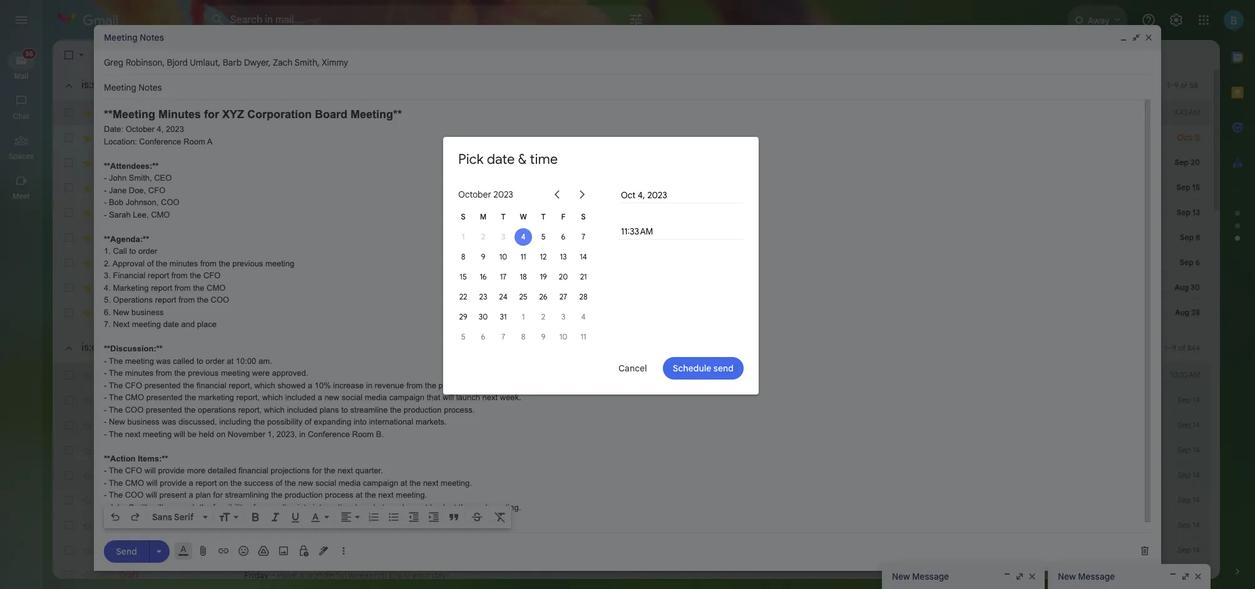 Task type: locate. For each thing, give the bounding box(es) containing it.
0 horizontal spatial financial
[[197, 381, 226, 390]]

11
[[581, 333, 586, 342]]

discard draft ‪(⌘⇧d)‬ image
[[1139, 545, 1152, 558]]

4 inside 4 nov cell
[[581, 312, 586, 322]]

1 hats from the left
[[244, 395, 262, 406]]

smith, inside '**attendees:** - john smith, ceo - jane doe, cfo - bob johnson, coo - sarah lee, cmo'
[[129, 173, 152, 183]]

date left &
[[487, 151, 515, 168]]

poll: favorite horror movie?
[[323, 545, 439, 557]]

meeting**
[[351, 108, 402, 121], [494, 370, 534, 381]]

0 horizontal spatial 28
[[580, 292, 588, 302]]

1 horizontal spatial some
[[469, 257, 490, 269]]

wonderful
[[306, 570, 346, 582]]

1 horizontal spatial 5
[[1195, 132, 1200, 143]]

undo ‪(⌘z)‬ image
[[109, 512, 121, 524]]

2 vertical spatial conference
[[308, 430, 350, 439]]

0 horizontal spatial minutes
[[158, 108, 201, 121]]

1 horizontal spatial into
[[354, 418, 367, 427]]

2 horizontal spatial tableau
[[595, 107, 626, 118]]

Message Body text field
[[104, 106, 1142, 514]]

season
[[275, 545, 304, 557]]

3 sep 14 from the top
[[1178, 446, 1200, 455]]

4 yelp from the top
[[119, 207, 137, 219]]

t right w at left top
[[541, 212, 546, 222]]

pulling
[[345, 395, 372, 406]]

media
[[365, 393, 387, 403], [339, 479, 361, 488]]

a up the research
[[189, 479, 193, 488]]

fall
[[709, 307, 721, 319]]

to left the answer
[[1017, 107, 1025, 118]]

0 horizontal spatial date:
[[104, 125, 123, 134]]

off
[[291, 395, 303, 406]]

a inside row
[[739, 370, 745, 381]]

1 vertical spatial room
[[714, 370, 737, 381]]

strikethrough ‪(⌘⇧x)‬ image
[[471, 512, 483, 524]]

20 inside cell
[[559, 272, 568, 282]]

sep 14 for project
[[1178, 496, 1200, 505]]

grid inside the pick date & time "dialog"
[[453, 207, 594, 348]]

for
[[204, 108, 219, 121], [387, 370, 398, 381], [332, 395, 343, 406], [312, 467, 322, 476], [213, 491, 223, 500]]

s
[[461, 212, 466, 222], [581, 212, 586, 222]]

**meeting inside message body text field
[[104, 108, 155, 121]]

not important switch for tenth row from the top of the page
[[100, 369, 113, 382]]

sep 14 for turtles
[[1178, 421, 1200, 430]]

i for ximmy
[[324, 420, 326, 431]]

not important switch for fourth row
[[100, 182, 113, 194]]

into inside the **action items:** - the cfo will provide more detailed financial projections for the next quarter. - the cmo will provide a report on the success of the new social media campaign at the next meeting. - the coo will present a plan for streamlining the production process at the next meeting. - john smith will research the feasibility of expanding into international markets and report back at the next meeting.
[[298, 503, 311, 513]]

9 for is:starred
[[1175, 80, 1179, 90]]

from parks to bbq, make the most of summer days in rancho cucamonga before  fall begins͏ ͏ ͏ ͏ ͏ ͏͏ ͏ ͏ ͏ ͏ ͏͏ ͏ ͏ ͏ ͏ ͏͏ ͏ ͏ ͏ ͏ ͏͏ ͏ ͏ ͏ ͏ ͏͏ ͏ ͏ ͏ ͏  ͏͏ ͏ ͏ ͏ ͏ ͏͏ ͏ ͏ ͏ ͏ ͏͏ ͏ ͏ ͏ ͏ ͏͏ ͏ ͏ ͏ ͏ ͏͏ ͏ ͏
[[382, 307, 866, 319]]

cmo inside the **action items:** - the cfo will provide more detailed financial projections for the next quarter. - the cmo will provide a report on the success of the new social media campaign at the next meeting. - the coo will present a plan for streamlining the production process at the next meeting. - john smith will research the feasibility of expanding into international markets and report back at the next meeting.
[[125, 479, 144, 488]]

coo inside **discussion:** - the meeting was called to order at 10:00 am. - the minutes from the previous meeting were approved. - the cfo presented the financial report, which showed a 10% increase in revenue from the previous quarter. - the cmo presented the marketing report, which included a new social media campaign that will launch next week. - the coo presented the operations report, which included plans to streamline the production process. - new business was discussed, including the possibility of expanding into international markets. - the next meeting will be held on november 1, 2023, in conference room b.
[[125, 405, 144, 415]]

2 sep 14 from the top
[[1178, 421, 1200, 430]]

t column header
[[493, 207, 514, 227], [534, 207, 554, 227]]

to
[[351, 107, 359, 118], [553, 107, 561, 118], [798, 107, 806, 118], [1017, 107, 1025, 118], [1194, 107, 1202, 118], [689, 132, 697, 143], [407, 232, 415, 244], [129, 247, 136, 256], [429, 307, 437, 319], [197, 357, 203, 366], [305, 395, 313, 406], [341, 405, 348, 415], [619, 495, 627, 507]]

0 horizontal spatial **meeting
[[104, 108, 155, 121]]

20 oct cell
[[554, 267, 574, 287]]

1 inbox from the top
[[247, 108, 265, 117]]

1 vertical spatial previous
[[188, 369, 219, 378]]

smith right undo ‪(⌘z)‬ image on the bottom left of page
[[129, 503, 150, 513]]

of left can
[[276, 479, 283, 488]]

1 draft from the top
[[119, 370, 139, 381]]

0 horizontal spatial 2023
[[166, 125, 184, 134]]

board
[[315, 108, 348, 121], [468, 370, 492, 381]]

tableau
[[119, 107, 150, 118], [361, 107, 392, 118], [595, 107, 626, 118]]

1 horizontal spatial more
[[599, 207, 620, 219]]

2 t from the left
[[541, 212, 546, 222]]

0 vertical spatial new
[[113, 308, 129, 317]]

9 not important switch from the top
[[100, 445, 113, 457]]

0 horizontal spatial xyz
[[222, 108, 244, 121]]

s column header left "m"
[[453, 207, 473, 227]]

1 vertical spatial october
[[458, 189, 491, 200]]

14 for turtles
[[1193, 421, 1200, 430]]

hcc!$8sh#dkhmc.
[[647, 107, 723, 118]]

– for is:starred
[[1170, 80, 1175, 90]]

4 not important switch from the top
[[100, 282, 113, 294]]

how
[[290, 520, 307, 532]]

2 left "hour"
[[392, 395, 397, 406]]

t
[[501, 212, 506, 222], [541, 212, 546, 222]]

not important switch for sixth row from the bottom
[[100, 420, 113, 432]]

important because you marked it as important. switch
[[100, 106, 113, 119], [100, 157, 113, 169], [100, 207, 113, 219], [100, 257, 113, 269]]

umlaut
[[190, 57, 218, 68]]

cloud
[[394, 107, 417, 118]]

2 t column header from the left
[[534, 207, 554, 227]]

0 horizontal spatial 20
[[559, 272, 568, 282]]

1 for is:starred
[[1167, 80, 1170, 90]]

1 sep 14 from the top
[[1178, 396, 1200, 405]]

direction
[[411, 495, 446, 507]]

1 yelp inland empire from the top
[[119, 157, 198, 168]]

wings down cone
[[493, 257, 515, 269]]

row
[[53, 100, 1217, 125], [53, 125, 1210, 150], [53, 150, 1210, 175], [53, 175, 1210, 200], [53, 200, 1210, 225], [53, 225, 1210, 250], [53, 250, 1210, 276], [53, 276, 1210, 301], [53, 301, 1210, 326], [53, 363, 1210, 388], [53, 388, 1210, 413], [53, 413, 1210, 438], [53, 463, 1210, 488], [53, 488, 1210, 514], [53, 514, 1210, 539], [53, 539, 1210, 564], [53, 564, 1210, 589]]

0 vertical spatial doe,
[[129, 186, 146, 195]]

business
[[132, 308, 164, 317], [127, 418, 160, 427]]

0 vertical spatial inbox
[[247, 108, 265, 117]]

grid
[[453, 207, 594, 348]]

room inside date: october 4, 2023 location: conference room a
[[184, 137, 205, 146]]

cell
[[244, 445, 1148, 457]]

rancho down site,
[[606, 132, 636, 143]]

0 vertical spatial minutes
[[158, 108, 201, 121]]

and left the indent less ‪(⌘[)‬ image
[[391, 503, 404, 513]]

social inside the **action items:** - the cfo will provide more detailed financial projections for the next quarter. - the cmo will provide a report on the success of the new social media campaign at the next meeting. - the coo will present a plan for streamlining the production process at the next meeting. - john smith will research the feasibility of expanding into international markets and report back at the next meeting.
[[316, 479, 336, 488]]

14 row from the top
[[53, 488, 1210, 514]]

0 vertical spatial 9
[[1175, 80, 1179, 90]]

4 row from the top
[[53, 175, 1210, 200]]

your right the grab
[[451, 132, 468, 143]]

social
[[342, 393, 363, 403], [316, 479, 336, 488]]

navigation containing mail
[[0, 40, 44, 590]]

like?
[[547, 232, 565, 244]]

included down showed at the bottom left of page
[[285, 393, 316, 403]]

social down increase
[[342, 393, 363, 403]]

movie?
[[411, 545, 439, 557]]

1 vertical spatial smith
[[129, 503, 150, 513]]

new up plans
[[325, 393, 340, 403]]

new
[[113, 308, 129, 317], [109, 418, 125, 427]]

of left fall͏
[[697, 182, 705, 194]]

minimize image
[[1119, 33, 1129, 43]]

0 vertical spatial **agenda:**
[[104, 235, 149, 244]]

0 horizontal spatial date
[[163, 320, 179, 329]]

1 horizontal spatial hats
[[271, 395, 289, 406]]

6 yelp from the top
[[119, 257, 137, 269]]

ceo
[[154, 173, 172, 183], [862, 370, 880, 381]]

– left the 58
[[1170, 80, 1175, 90]]

on down the detailed
[[219, 479, 228, 488]]

cfo inside the **action items:** - the cfo will provide more detailed financial projections for the next quarter. - the cmo will provide a report on the success of the new social media campaign at the next meeting. - the coo will present a plan for streamlining the production process at the next meeting. - john smith will research the feasibility of expanding into international markets and report back at the next meeting.
[[125, 467, 142, 476]]

0 horizontal spatial sarah
[[109, 210, 131, 219]]

close image
[[1144, 33, 1154, 43]]

͏͏
[[815, 132, 817, 143], [826, 132, 828, 143], [837, 132, 839, 143], [848, 132, 851, 143], [860, 132, 862, 143], [871, 132, 873, 143], [882, 132, 884, 143], [893, 132, 896, 143], [905, 132, 907, 143], [730, 182, 732, 194], [741, 182, 743, 194], [752, 182, 755, 194], [764, 182, 766, 194], [775, 182, 777, 194], [786, 182, 788, 194], [797, 182, 800, 194], [809, 182, 811, 194], [820, 182, 822, 194], [831, 182, 833, 194], [842, 182, 844, 194], [585, 232, 587, 244], [596, 232, 598, 244], [618, 232, 621, 244], [641, 232, 643, 244], [663, 232, 666, 244], [724, 232, 726, 244], [758, 307, 761, 319], [770, 307, 772, 319], [781, 307, 783, 319], [792, 307, 794, 319], [803, 307, 805, 319], [814, 307, 817, 319], [826, 307, 828, 319], [837, 307, 839, 319], [848, 307, 850, 319], [859, 307, 862, 319]]

john inside the **action items:** - the cfo will provide more detailed financial projections for the next quarter. - the cmo will provide a report on the success of the new social media campaign at the next meeting. - the coo will present a plan for streamlining the production process at the next meeting. - john smith will research the feasibility of expanding into international markets and report back at the next meeting.
[[109, 503, 127, 513]]

1 horizontal spatial media
[[365, 393, 387, 403]]

2 yelp from the top
[[119, 157, 137, 168]]

report right marketing
[[151, 283, 172, 293]]

5 draft from the top
[[119, 470, 139, 482]]

corporation
[[247, 108, 312, 121], [418, 370, 466, 381]]

30
[[1191, 283, 1200, 292]]

meet heading
[[0, 192, 43, 202]]

13 inside cell
[[560, 252, 567, 262]]

2 vertical spatial new
[[298, 479, 313, 488]]

2 yelp inland empire from the top
[[119, 207, 198, 219]]

i for can
[[302, 470, 304, 482]]

to right plans
[[341, 405, 348, 415]]

indent more ‪(⌘])‬ image
[[428, 512, 440, 524]]

0 horizontal spatial social
[[316, 479, 336, 488]]

1 not important switch from the top
[[100, 132, 113, 144]]

cfo inside **agenda:** 1. call to order 2. approval of the minutes from the previous meeting 3. financial report from the cfo 4. marketing report from the cmo 5. operations report from the coo 6. new business 7. next meeting date and place
[[203, 271, 221, 281]]

cfo inside **discussion:** - the meeting was called to order at 10:00 am. - the minutes from the previous meeting were approved. - the cfo presented the financial report, which showed a 10% increase in revenue from the previous quarter. - the cmo presented the marketing report, which included a new social media campaign that will launch next week. - the coo presented the operations report, which included plans to streamline the production process. - new business was discussed, including the possibility of expanding into international markets. - the next meeting will be held on november 1, 2023, in conference room b.
[[125, 381, 142, 390]]

tableau left site,
[[595, 107, 626, 118]]

new down projections at the bottom left
[[298, 479, 313, 488]]

6 sep 14 from the top
[[1178, 521, 1200, 530]]

6 inside row
[[1196, 258, 1200, 267]]

0 horizontal spatial 13
[[560, 252, 567, 262]]

4, inside date: october 4, 2023 location: conference room a
[[157, 125, 164, 134]]

11 not important switch from the top
[[100, 495, 113, 507]]

0 vertical spatial date:
[[104, 125, 123, 134]]

cmo
[[151, 210, 170, 219], [207, 283, 226, 293], [1085, 370, 1105, 381], [125, 393, 144, 403], [125, 479, 144, 488]]

meats, right brazilian
[[601, 157, 628, 168]]

7 draft from the top
[[119, 520, 139, 532]]

oct
[[1177, 132, 1193, 143]]

international up b.
[[369, 418, 413, 427]]

4,
[[157, 125, 164, 134], [595, 370, 602, 381]]

1 vertical spatial business
[[127, 418, 160, 427]]

2 important because you marked it as important. switch from the top
[[100, 157, 113, 169]]

1 vertical spatial 20
[[559, 272, 568, 282]]

0 vertical spatial board
[[315, 108, 348, 121]]

4 sep 14 from the top
[[1178, 471, 1200, 480]]

12 not important switch from the top
[[100, 520, 113, 532]]

s column header
[[453, 207, 473, 227], [574, 207, 594, 227]]

grid containing s
[[453, 207, 594, 348]]

10 nov cell
[[554, 328, 574, 348]]

1 the from the top
[[109, 357, 123, 366]]

1 t from the left
[[501, 212, 506, 222]]

1 vertical spatial new
[[325, 393, 340, 403]]

friday
[[244, 570, 269, 582]]

yelp inland empire up call
[[119, 207, 198, 219]]

you for for
[[315, 395, 330, 406]]

inbox inside inbox fingerlickin' wings in inland empire
[[247, 258, 265, 267]]

date inside **agenda:** 1. call to order 2. approval of the minutes from the previous meeting 3. financial report from the cfo 4. marketing report from the cmo 5. operations report from the coo 6. new business 7. next meeting date and place
[[163, 320, 179, 329]]

tab list
[[1221, 40, 1256, 545]]

13 right 'other' at the left of the page
[[560, 252, 567, 262]]

row containing tableau
[[53, 100, 1217, 125]]

0 vertical spatial previous
[[232, 259, 263, 268]]

cmo inside '**attendees:** - john smith, ceo - jane doe, cfo - bob johnson, coo - sarah lee, cmo'
[[151, 210, 170, 219]]

b.
[[376, 430, 384, 439]]

3
[[562, 312, 566, 322]]

19 oct cell
[[534, 267, 554, 287]]

media up process
[[339, 479, 361, 488]]

of right possibility
[[305, 418, 312, 427]]

grab your flannel. discover outdoor spots in rancho cucamonga to find  fall's freshest harvest.͏ ͏ ͏ ͏ ͏ ͏͏ ͏ ͏ ͏ ͏ ͏͏ ͏ ͏ ͏ ͏ ͏͏ ͏ ͏ ͏ ͏ ͏͏ ͏ ͏ ͏  ͏ ͏͏ ͏ ͏ ͏ ͏ ͏͏ ͏ ͏ ͏ ͏ ͏͏ ͏ ͏ ͏ ͏ ͏͏ ͏ ͏ ͏ ͏ ͏͏ ͏ link
[[244, 132, 1161, 144]]

1 horizontal spatial xyz
[[400, 370, 416, 381]]

indent less ‪(⌘[)‬ image
[[408, 512, 420, 524]]

held
[[199, 430, 214, 439]]

sep 14 for spooky season
[[1178, 546, 1200, 555]]

approval
[[113, 259, 145, 268]]

a left plan
[[189, 491, 193, 500]]

empire for snag a booth and enjoy classic pub fare, brad ͏ ͏ ͏ ͏ ͏ ͏ ͏ ͏ ͏ ͏ ͏ ͏ ͏ ͏ ͏  ͏ ͏ ͏ ͏ ͏ ͏ ͏ ͏ ͏ ͏ ͏ ͏ ͏ ͏ ͏ ͏ ͏ ͏ ͏ ͏ ͏ ͏ ͏ ͏ ͏ ͏ ͏ ͏ ͏ ͏ ͏ ͏ ͏ ͏ ͏ ͏ ͏ ͏  ͏ ͏ ͏ ͏ ͏ ͏ ͏ ͏ ͏ ͏ ͏ ͏ ͏ ͏ ͏ ͏ ͏ ͏ ͏ ͏ ͏ ͏ ͏ ͏ ͏
[[168, 282, 198, 294]]

spaces heading
[[0, 152, 43, 162]]

s column header up 7
[[574, 207, 594, 227]]

streamline
[[350, 405, 388, 415]]

international inside the **action items:** - the cfo will provide more detailed financial projections for the next quarter. - the cmo will provide a report on the success of the new social media campaign at the next meeting. - the coo will present a plan for streamlining the production process at the next meeting. - john smith will research the feasibility of expanding into international markets and report back at the next meeting.
[[313, 503, 357, 513]]

order left 10:00
[[206, 357, 225, 366]]

johnson,
[[126, 198, 159, 207], [974, 370, 1010, 381]]

3 draft from the top
[[119, 420, 139, 431]]

1 horizontal spatial data
[[942, 107, 959, 118]]

1 horizontal spatial production
[[404, 405, 442, 415]]

report up plan
[[196, 479, 217, 488]]

favorite
[[351, 545, 381, 557]]

14 not important switch from the top
[[100, 570, 113, 582]]

marketing
[[198, 393, 234, 403]]

meeting.
[[441, 479, 472, 488], [396, 491, 427, 500], [490, 503, 521, 513]]

media inside the **action items:** - the cfo will provide more detailed financial projections for the next quarter. - the cmo will provide a report on the success of the new social media campaign at the next meeting. - the coo will present a plan for streamlining the production process at the next meeting. - john smith will research the feasibility of expanding into international markets and report back at the next meeting.
[[339, 479, 361, 488]]

notes
[[140, 32, 164, 43], [279, 370, 302, 381]]

you down 10%
[[315, 395, 330, 406]]

data right customize at the top
[[942, 107, 959, 118]]

greg robinson , bjord umlaut , barb dwyer , zach smith , ximmy
[[104, 57, 348, 68]]

xyz left you've
[[222, 108, 244, 121]]

0 vertical spatial discover
[[502, 132, 537, 143]]

9 inside 'cell'
[[541, 333, 546, 342]]

quarter. inside the **action items:** - the cfo will provide more detailed financial projections for the next quarter. - the cmo will provide a report on the success of the new social media campaign at the next meeting. - the coo will present a plan for streamlining the production process at the next meeting. - john smith will research the feasibility of expanding into international markets and report back at the next meeting.
[[355, 467, 383, 476]]

corporation inside message body text field
[[247, 108, 312, 121]]

0 vertical spatial lee,
[[133, 210, 149, 219]]

0 vertical spatial 20
[[1191, 158, 1200, 167]]

can
[[507, 495, 523, 507]]

3 the from the top
[[109, 381, 123, 390]]

1 vertical spatial doe,
[[910, 370, 928, 381]]

sep inside draft row
[[1178, 446, 1191, 455]]

1 horizontal spatial you
[[406, 420, 420, 431]]

0 vertical spatial –
[[1170, 80, 1175, 90]]

a right the have
[[299, 570, 304, 582]]

1 row from the top
[[53, 100, 1217, 125]]

aug for yelp inland empire
[[1175, 283, 1189, 292]]

order up "approval"
[[138, 247, 157, 256]]

important because you marked it as important. switch for james peterson has invited you to join the tableau site, hcc!$8sh#dkhmc.  interact with data to inform your decisions. customize data visualizations  to answer your questions. share discoveries to put
[[100, 106, 113, 119]]

hey for hey can i borrow your grill?
[[268, 470, 283, 482]]

draft inside draft row
[[119, 445, 139, 457]]

1 vertical spatial –
[[1168, 343, 1173, 353]]

6 draft from the top
[[119, 495, 139, 507]]

report, up turtles
[[238, 405, 262, 415]]

10 not important switch from the top
[[100, 470, 113, 482]]

7 sep 14 from the top
[[1178, 546, 1200, 555]]

2 vertical spatial you
[[406, 420, 420, 431]]

1 vertical spatial which
[[262, 393, 283, 403]]

cucamonga down brazilian
[[567, 182, 615, 194]]

t left w at left top
[[501, 212, 506, 222]]

main content
[[53, 40, 1221, 589]]

1 left 844
[[1165, 343, 1168, 353]]

notes for meeting notes - **meeting minutes for xyz corporation board meeting** date: october 4, 2023  location: conference room a **attendees:** - john smith, ceo - jane doe,  cfo - bob johnson, coo - sarah lee, cmo **agenda:**
[[279, 370, 302, 381]]

0 horizontal spatial wings
[[326, 257, 351, 269]]

date inside "dialog"
[[487, 151, 515, 168]]

conference down me
[[139, 137, 181, 146]]

1 vertical spatial 2023
[[494, 189, 513, 200]]

spaces
[[9, 152, 34, 161]]

not important switch for 11th row
[[100, 395, 113, 407]]

inland up financial
[[139, 257, 166, 269]]

chat
[[13, 111, 29, 121]]

to inside **agenda:** 1. call to order 2. approval of the minutes from the previous meeting 3. financial report from the cfo 4. marketing report from the cmo 5. operations report from the coo 6. new business 7. next meeting date and place
[[129, 247, 136, 256]]

1 vertical spatial smith,
[[835, 370, 860, 381]]

fall's
[[716, 132, 736, 143]]

5 not important switch from the top
[[100, 307, 113, 319]]

1 horizontal spatial a
[[739, 370, 745, 381]]

6 not important switch from the top
[[100, 369, 113, 382]]

minutes up date: october 4, 2023 location: conference room a
[[158, 108, 201, 121]]

date: down the tableau , me 4
[[104, 125, 123, 134]]

october down 11 nov cell
[[560, 370, 593, 381]]

1 vertical spatial aug
[[1176, 308, 1190, 317]]

3 not important switch from the top
[[100, 232, 113, 244]]

bold ‪(⌘b)‬ image
[[249, 512, 262, 524]]

1 vertical spatial meeting
[[244, 370, 277, 381]]

sep 14 for grill
[[1178, 471, 1200, 480]]

meeting for meeting notes - **meeting minutes for xyz corporation board meeting** date: october 4, 2023  location: conference room a **attendees:** - john smith, ceo - jane doe,  cfo - bob johnson, coo - sarah lee, cmo **agenda:**
[[244, 370, 277, 381]]

😆 image
[[470, 396, 480, 407]]

aug down aug 30
[[1176, 308, 1190, 317]]

more for will
[[187, 467, 206, 476]]

0 horizontal spatial order
[[138, 247, 157, 256]]

5 sep 14 from the top
[[1178, 496, 1200, 505]]

meeting. left we
[[490, 503, 521, 513]]

date: down 9 nov 'cell'
[[537, 370, 558, 381]]

turtles - hey ximmy i cant remember, do you like turtles?
[[244, 420, 469, 431]]

8 the from the top
[[109, 479, 123, 488]]

1 vertical spatial conference
[[666, 370, 712, 381]]

location: inside row
[[627, 370, 664, 381]]

1 horizontal spatial expanding
[[314, 418, 351, 427]]

more for veggies,
[[599, 207, 620, 219]]

3 important because you marked it as important. switch from the top
[[100, 207, 113, 219]]

production inside the **action items:** - the cfo will provide more detailed financial projections for the next quarter. - the cmo will provide a report on the success of the new social media campaign at the next meeting. - the coo will present a plan for streamlining the production process at the next meeting. - john smith will research the feasibility of expanding into international markets and report back at the next meeting.
[[285, 491, 323, 500]]

previous down called
[[188, 369, 219, 378]]

cell inside draft row
[[244, 445, 1148, 457]]

notes inside dialog
[[140, 32, 164, 43]]

sep 14 for hello
[[1178, 521, 1200, 530]]

grab your flannel. discover outdoor spots in rancho cucamonga to find  fall's freshest harvest.͏ ͏ ͏ ͏ ͏ ͏͏ ͏ ͏ ͏ ͏ ͏͏ ͏ ͏ ͏ ͏ ͏͏ ͏ ͏ ͏ ͏ ͏͏ ͏ ͏ ͏  ͏ ͏͏ ͏ ͏ ͏ ͏ ͏͏ ͏ ͏ ͏ ͏ ͏͏ ͏ ͏ ͏ ͏ ͏͏ ͏ ͏ ͏ ͏ ͏͏ ͏
[[429, 132, 909, 143]]

3 yelp inland empire from the top
[[119, 257, 198, 269]]

october up tender
[[458, 189, 491, 200]]

2 not important switch from the top
[[100, 182, 113, 194]]

14 for grill
[[1193, 471, 1200, 480]]

1 horizontal spatial social
[[342, 393, 363, 403]]

some right up
[[469, 257, 490, 269]]

quarter. up about
[[355, 467, 383, 476]]

the
[[580, 107, 593, 118], [659, 182, 673, 194], [156, 259, 167, 268], [219, 259, 230, 268], [190, 271, 201, 281], [193, 283, 204, 293], [197, 296, 208, 305], [485, 307, 498, 319], [174, 369, 186, 378], [183, 381, 194, 390], [425, 381, 436, 390], [185, 393, 196, 403], [184, 405, 196, 415], [390, 405, 402, 415], [254, 418, 265, 427], [324, 467, 335, 476], [230, 479, 242, 488], [285, 479, 296, 488], [410, 479, 421, 488], [271, 491, 283, 500], [365, 491, 376, 500], [395, 495, 409, 507], [459, 495, 472, 507], [199, 503, 211, 513], [459, 503, 470, 513]]

john inside '**attendees:** - john smith, ceo - jane doe, cfo - bob johnson, coo - sarah lee, cmo'
[[109, 173, 127, 183]]

from right financial
[[171, 271, 188, 281]]

johnson, inside row
[[974, 370, 1010, 381]]

have
[[286, 495, 305, 507]]

meeting up refresh icon
[[104, 32, 138, 43]]

yelp inland empire for discover cuban sandwiches, brazilian meats, and more ͏ ͏ ͏ ͏ ͏ ͏ ͏ ͏ ͏ ͏ ͏  ͏ ͏ ͏ ͏ ͏ ͏ ͏ ͏ ͏ ͏ ͏ ͏ ͏ ͏ ͏ ͏ ͏ ͏ ͏ ͏ ͏ ͏ ͏ ͏ ͏ ͏ ͏ ͏ ͏ ͏ ͏ ͏ ͏ ͏ ͏ ͏ ͏ ͏  ͏ ͏ ͏ ͏ ͏ ͏ ͏ ͏ ͏ ͏ ͏ ͏ ͏ ͏ ͏ ͏ ͏ ͏ ͏ ͏ ͏ ͏ ͏ ͏ ͏
[[119, 157, 198, 168]]

6 oct cell
[[554, 227, 574, 247]]

next up direction
[[423, 479, 439, 488]]

4 yelp inland empire from the top
[[119, 282, 198, 294]]

from
[[200, 259, 217, 268], [171, 271, 188, 281], [175, 283, 191, 293], [179, 296, 195, 305], [156, 369, 172, 378], [407, 381, 423, 390]]

7 not important switch from the top
[[100, 395, 113, 407]]

production up markets. in the left of the page
[[404, 405, 442, 415]]

9 draft from the top
[[119, 570, 139, 582]]

you right invited on the top left of the page
[[537, 107, 551, 118]]

call
[[113, 247, 127, 256]]

meeting down the am.
[[244, 370, 277, 381]]

1 horizontal spatial lee,
[[1066, 370, 1083, 381]]

cucamonga left before
[[630, 307, 678, 319]]

quarter.
[[472, 381, 499, 390], [355, 467, 383, 476]]

mail, 35 unread messages image
[[21, 51, 35, 63]]

0 horizontal spatial hats
[[244, 395, 262, 406]]

hey for hey ximmy i cant remember, do you like turtles?
[[280, 420, 294, 431]]

make inside from parks to bbq, make the most of summer days in rancho cucamonga before  fall begins͏ ͏ ͏ ͏ ͏ ͏͏ ͏ ͏ ͏ ͏ ͏͏ ͏ ͏ ͏ ͏ ͏͏ ͏ ͏ ͏ ͏ ͏͏ ͏ ͏ ͏ ͏ ͏͏ ͏ ͏ ͏ ͏  ͏͏ ͏ ͏ ͏ ͏ ͏͏ ͏ ͏ ͏ ͏ ͏͏ ͏ ͏ ͏ ͏ ͏͏ ͏ ͏ ͏ ͏ ͏͏ ͏ ͏ "link"
[[461, 307, 483, 319]]

streamlining
[[225, 491, 269, 500]]

discussed,
[[179, 418, 217, 427]]

make inside discover your new go-tos in rancho cucamonga that make the most of fall͏ ͏  ͏ ͏ ͏ ͏͏ ͏ ͏ ͏ ͏ ͏͏ ͏ ͏ ͏ ͏ ͏͏ ͏ ͏ ͏ ͏ ͏͏ ͏ ͏ ͏ ͏ ͏͏ ͏ ͏ ͏ ͏ ͏͏ ͏ ͏ ͏ ͏ ͏͏  ͏ ͏ ͏ ͏ ͏͏ ͏ ͏ ͏ ͏ ͏͏ ͏ ͏ ͏ ͏ ͏͏ ͏ ͏ ͏ ͏ ͏͏ ͏ ͏ ͏ ͏ link
[[636, 182, 657, 194]]

most down enjoy
[[500, 307, 520, 319]]

date: inside date: october 4, 2023 location: conference room a
[[104, 125, 123, 134]]

**action items:** - the cfo will provide more detailed financial projections for the next quarter. - the cmo will provide a report on the success of the new social media campaign at the next meeting. - the coo will present a plan for streamlining the production process at the next meeting. - john smith will research the feasibility of expanding into international markets and report back at the next meeting.
[[104, 454, 521, 513]]

0 horizontal spatial media
[[339, 479, 361, 488]]

bob inside '**attendees:** - john smith, ceo - jane doe, cfo - bob johnson, coo - sarah lee, cmo'
[[109, 198, 123, 207]]

-
[[442, 157, 446, 168], [104, 173, 107, 183], [104, 186, 107, 195], [104, 198, 107, 207], [437, 207, 441, 219], [104, 210, 107, 219], [104, 357, 107, 366], [104, 369, 107, 378], [304, 370, 308, 381], [808, 370, 812, 381], [882, 370, 887, 381], [950, 370, 954, 381], [1034, 370, 1038, 381], [104, 381, 107, 390], [104, 393, 107, 403], [265, 395, 269, 406], [104, 405, 107, 415], [104, 418, 107, 427], [274, 420, 278, 431], [104, 430, 107, 439], [104, 467, 107, 476], [262, 470, 266, 482], [104, 479, 107, 488], [104, 491, 107, 500], [275, 495, 279, 507], [104, 503, 107, 513], [267, 520, 271, 532], [304, 545, 312, 557], [271, 570, 275, 582]]

next left grill?
[[338, 467, 353, 476]]

horror
[[383, 545, 408, 557]]

john inside row
[[814, 370, 833, 381]]

cancel
[[619, 363, 647, 374]]

9 left the 58
[[1175, 80, 1179, 90]]

enjoy
[[444, 207, 465, 219], [389, 570, 410, 582]]

of right "approval"
[[147, 259, 154, 268]]

media inside **discussion:** - the meeting was called to order at 10:00 am. - the minutes from the previous meeting were approved. - the cfo presented the financial report, which showed a 10% increase in revenue from the previous quarter. - the cmo presented the marketing report, which included a new social media campaign that will launch next week. - the coo presented the operations report, which included plans to streamline the production process. - new business was discussed, including the possibility of expanding into international markets. - the next meeting will be held on november 1, 2023, in conference room b.
[[365, 393, 387, 403]]

hour
[[399, 395, 417, 406]]

inbox for you've
[[247, 108, 265, 117]]

5 left like?
[[541, 232, 546, 242]]

8 yelp from the top
[[119, 307, 137, 319]]

4, left cancel button
[[595, 370, 602, 381]]

a right the "schedule"
[[577, 495, 582, 507]]

pub
[[568, 282, 583, 294]]

0 vertical spatial jane
[[109, 186, 127, 195]]

coo inside '**attendees:** - john smith, ceo - jane doe, cfo - bob johnson, coo - sarah lee, cmo'
[[161, 198, 180, 207]]

more inside the **action items:** - the cfo will provide more detailed financial projections for the next quarter. - the cmo will provide a report on the success of the new social media campaign at the next meeting. - the coo will present a plan for streamlining the production process at the next meeting. - john smith will research the feasibility of expanding into international markets and report back at the next meeting.
[[187, 467, 206, 476]]

navigation
[[0, 40, 44, 590]]

1 horizontal spatial room
[[352, 430, 374, 439]]

6.
[[104, 308, 111, 317]]

location: inside date: october 4, 2023 location: conference room a
[[104, 137, 137, 146]]

barb
[[223, 57, 242, 68]]

meeting inside dialog
[[104, 32, 138, 43]]

coo inside **agenda:** 1. call to order 2. approval of the minutes from the previous meeting 3. financial report from the cfo 4. marketing report from the cmo 5. operations report from the coo 6. new business 7. next meeting date and place
[[211, 296, 229, 305]]

john
[[109, 173, 127, 183], [814, 370, 833, 381], [109, 503, 127, 513]]

0 horizontal spatial meeting**
[[351, 108, 402, 121]]

new left 'go-'
[[479, 182, 495, 194]]

0 vertical spatial i
[[324, 420, 326, 431]]

20 down game
[[559, 272, 568, 282]]

3 nov cell
[[554, 307, 574, 328]]

15 row from the top
[[53, 514, 1210, 539]]

can
[[285, 470, 300, 482]]

sep 20
[[1175, 158, 1200, 167]]

1 important because you marked it as important. switch from the top
[[100, 106, 113, 119]]

0 vertical spatial media
[[365, 393, 387, 403]]

into
[[354, 418, 367, 427], [298, 503, 311, 513]]

1 horizontal spatial date
[[487, 151, 515, 168]]

9 nov cell
[[534, 328, 554, 348]]

14 for hats
[[1193, 396, 1200, 405]]

not important switch for 16th row from the top
[[100, 545, 113, 557]]

4 the from the top
[[109, 393, 123, 403]]

draft for grill - hey can i borrow your grill?
[[119, 470, 139, 482]]

location:
[[104, 137, 137, 146], [627, 370, 664, 381]]

2.
[[104, 259, 111, 268]]

minutes inside **agenda:** 1. call to order 2. approval of the minutes from the previous meeting 3. financial report from the cfo 4. marketing report from the cmo 5. operations report from the coo 6. new business 7. next meeting date and place
[[170, 259, 198, 268]]

sarah inside row
[[1040, 370, 1063, 381]]

freshest
[[738, 132, 771, 143]]

1 horizontal spatial conference
[[308, 430, 350, 439]]

in up - hats off to you for pulling that 2 hour presentation
[[366, 381, 373, 390]]

2 vertical spatial 2023
[[605, 370, 624, 381]]

italic ‪(⌘i)‬ image
[[269, 512, 282, 524]]

7 oct cell
[[574, 227, 594, 247]]

doe, inside '**attendees:** - john smith, ceo - jane doe, cfo - bob johnson, coo - sarah lee, cmo'
[[129, 186, 146, 195]]

data right with
[[778, 107, 795, 118]]

m column header
[[473, 207, 493, 227]]

0 horizontal spatial more
[[187, 467, 206, 476]]

2 inbox from the top
[[247, 258, 265, 267]]

grill?
[[357, 470, 376, 482]]

16 row from the top
[[53, 539, 1210, 564]]

1 vertical spatial 9
[[541, 333, 546, 342]]

of inside "link"
[[522, 307, 531, 319]]

meeting notes dialog
[[94, 25, 1162, 572]]

0 horizontal spatial doe,
[[129, 186, 146, 195]]

27 oct cell
[[554, 287, 574, 307]]

4 draft from the top
[[119, 445, 139, 457]]

conference inside **discussion:** - the meeting was called to order at 10:00 am. - the minutes from the previous meeting were approved. - the cfo presented the financial report, which showed a 10% increase in revenue from the previous quarter. - the cmo presented the marketing report, which included a new social media campaign that will launch next week. - the coo presented the operations report, which included plans to streamline the production process. - new business was discussed, including the possibility of expanding into international markets. - the next meeting will be held on november 1, 2023, in conference room b.
[[308, 430, 350, 439]]

date left place
[[163, 320, 179, 329]]

6 down the f column header
[[561, 232, 566, 242]]

9
[[1175, 80, 1179, 90], [541, 333, 546, 342], [1173, 343, 1177, 353]]

to left bbq,
[[429, 307, 437, 319]]

not important switch inside draft row
[[100, 445, 113, 457]]

0 vertical spatial meeting.
[[441, 479, 472, 488]]

1 horizontal spatial s column header
[[574, 207, 594, 227]]

aug 28
[[1176, 308, 1200, 317]]

schedule
[[673, 363, 712, 374]]

board inside row
[[468, 370, 492, 381]]

cucamonga inside grab your flannel. discover outdoor spots in rancho cucamonga to find  fall's freshest harvest.͏ ͏ ͏ ͏ ͏ ͏͏ ͏ ͏ ͏ ͏ ͏͏ ͏ ͏ ͏ ͏ ͏͏ ͏ ͏ ͏ ͏ ͏͏ ͏ ͏ ͏  ͏ ͏͏ ͏ ͏ ͏ ͏ ͏͏ ͏ ͏ ͏ ͏ ͏͏ ͏ ͏ ͏ ͏ ͏͏ ͏ ͏ ͏ ͏ ͏͏ ͏ link
[[638, 132, 686, 143]]

1 horizontal spatial order
[[206, 357, 225, 366]]

campaign up about
[[363, 479, 398, 488]]

0 vertical spatial location:
[[104, 137, 137, 146]]

to inside "link"
[[429, 307, 437, 319]]

financial inside the **action items:** - the cfo will provide more detailed financial projections for the next quarter. - the cmo will provide a report on the success of the new social media campaign at the next meeting. - the coo will present a plan for streamlining the production process at the next meeting. - john smith will research the feasibility of expanding into international markets and report back at the next meeting.
[[239, 467, 269, 476]]

social up process
[[316, 479, 336, 488]]

xyz
[[222, 108, 244, 121], [400, 370, 416, 381]]

meats,
[[601, 157, 628, 168], [496, 207, 523, 219]]

important because you marked it as important. switch up 1.
[[100, 207, 113, 219]]

conference left send
[[666, 370, 712, 381]]

13 not important switch from the top
[[100, 545, 113, 557]]

1 vertical spatial jane
[[888, 370, 908, 381]]

28 oct cell
[[574, 287, 594, 307]]

2023 inside date: october 4, 2023 location: conference room a
[[166, 125, 184, 134]]

and inside the **action items:** - the cfo will provide more detailed financial projections for the next quarter. - the cmo will provide a report on the success of the new social media campaign at the next meeting. - the coo will present a plan for streamlining the production process at the next meeting. - john smith will research the feasibility of expanding into international markets and report back at the next meeting.
[[391, 503, 404, 513]]

2 inside cell
[[542, 312, 546, 322]]

0 vertical spatial make
[[636, 182, 657, 194]]

cmo inside **discussion:** - the meeting was called to order at 10:00 am. - the minutes from the previous meeting were approved. - the cfo presented the financial report, which showed a 10% increase in revenue from the previous quarter. - the cmo presented the marketing report, which included a new social media campaign that will launch next week. - the coo presented the operations report, which included plans to streamline the production process. - new business was discussed, including the possibility of expanding into international markets. - the next meeting will be held on november 1, 2023, in conference room b.
[[125, 393, 144, 403]]

meeting** inside message body text field
[[351, 108, 402, 121]]

8 not important switch from the top
[[100, 420, 113, 432]]

1 vertical spatial 5
[[541, 232, 546, 242]]

business down operations
[[132, 308, 164, 317]]

refresh image
[[100, 49, 113, 61]]

campaign inside **discussion:** - the meeting was called to order at 10:00 am. - the minutes from the previous meeting were approved. - the cfo presented the financial report, which showed a 10% increase in revenue from the previous quarter. - the cmo presented the marketing report, which included a new social media campaign that will launch next week. - the coo presented the operations report, which included plans to streamline the production process. - new business was discussed, including the possibility of expanding into international markets. - the next meeting will be held on november 1, 2023, in conference room b.
[[389, 393, 425, 403]]

0 horizontal spatial board
[[315, 108, 348, 121]]

not important switch
[[100, 132, 113, 144], [100, 182, 113, 194], [100, 232, 113, 244], [100, 282, 113, 294], [100, 307, 113, 319], [100, 369, 113, 382], [100, 395, 113, 407], [100, 420, 113, 432], [100, 445, 113, 457], [100, 470, 113, 482], [100, 495, 113, 507], [100, 520, 113, 532], [100, 545, 113, 557], [100, 570, 113, 582]]

0 vertical spatial **meeting
[[104, 108, 155, 121]]

8 draft from the top
[[119, 545, 139, 557]]

inland down want
[[364, 257, 390, 269]]

draft for project - i have some concerns about the direction of the project. can we schedule a  meeting to discuss further?
[[119, 495, 139, 507]]

14 for hello
[[1193, 521, 1200, 530]]

a down **meeting minutes for xyz corporation board meeting**
[[207, 137, 213, 146]]

discover left october 2023
[[422, 182, 456, 194]]

t for 2nd t column header from the right
[[501, 212, 506, 222]]

of right back
[[448, 495, 457, 507]]

smith inside the **action items:** - the cfo will provide more detailed financial projections for the next quarter. - the cmo will provide a report on the success of the new social media campaign at the next meeting. - the coo will present a plan for streamlining the production process at the next meeting. - john smith will research the feasibility of expanding into international markets and report back at the next meeting.
[[129, 503, 150, 513]]

settings image
[[1169, 13, 1184, 28]]

not important switch for 12th row from the bottom
[[100, 232, 113, 244]]

12 row from the top
[[53, 413, 1210, 438]]

up
[[456, 257, 466, 269]]

customize
[[898, 107, 939, 118]]

12 oct cell
[[534, 247, 554, 267]]

presented
[[145, 381, 181, 390], [146, 393, 183, 403], [146, 405, 182, 415]]

inland for enjoy tender meats, crisp veggies, and more ͏ ͏ ͏ ͏ ͏ ͏ ͏ ͏ ͏ ͏ ͏ ͏ ͏ ͏ ͏ ͏  ͏ ͏ ͏ ͏ ͏ ͏ ͏ ͏ ͏ ͏ ͏ ͏ ͏ ͏ ͏ ͏ ͏ ͏ ͏ ͏ ͏ ͏ ͏ ͏ ͏ ͏ ͏ ͏ ͏ ͏ ͏ ͏ ͏ ͏ ͏ ͏ ͏ ͏  ͏ ͏ ͏ ͏ ͏ ͏ ͏ ͏ ͏ ͏ ͏ ͏ ͏ ͏ ͏ ͏ ͏ ͏ ͏ ͏ ͏ ͏ ͏ ͏ ͏
[[139, 207, 166, 219]]

report, down were
[[229, 381, 252, 390]]

next up the markets
[[378, 491, 394, 500]]

1 horizontal spatial 2023
[[494, 189, 513, 200]]

1 horizontal spatial minutes
[[170, 259, 198, 268]]

sep 13
[[1177, 208, 1200, 217]]

0 vertical spatial 6
[[561, 232, 566, 242]]

s left tender
[[461, 212, 466, 222]]

0 horizontal spatial corporation
[[247, 108, 312, 121]]

more for meats,
[[648, 157, 668, 168]]

0 horizontal spatial 4
[[169, 108, 174, 117]]

into inside **discussion:** - the meeting was called to order at 10:00 am. - the minutes from the previous meeting were approved. - the cfo presented the financial report, which showed a 10% increase in revenue from the previous quarter. - the cmo presented the marketing report, which included a new social media campaign that will launch next week. - the coo presented the operations report, which included plans to streamline the production process. - new business was discussed, including the possibility of expanding into international markets. - the next meeting will be held on november 1, 2023, in conference room b.
[[354, 418, 367, 427]]

pick date & time dialog
[[443, 137, 759, 395]]

inland up operations
[[139, 282, 166, 294]]

13 inside row
[[1193, 208, 1200, 217]]



Task type: vqa. For each thing, say whether or not it's contained in the screenshot.
Offline link
no



Task type: describe. For each thing, give the bounding box(es) containing it.
2 vertical spatial which
[[264, 405, 285, 415]]

2 horizontal spatial 2023
[[605, 370, 624, 381]]

&
[[518, 151, 527, 168]]

empire for enjoy tender meats, crisp veggies, and more ͏ ͏ ͏ ͏ ͏ ͏ ͏ ͏ ͏ ͏ ͏ ͏ ͏ ͏ ͏ ͏  ͏ ͏ ͏ ͏ ͏ ͏ ͏ ͏ ͏ ͏ ͏ ͏ ͏ ͏ ͏ ͏ ͏ ͏ ͏ ͏ ͏ ͏ ͏ ͏ ͏ ͏ ͏ ͏ ͏ ͏ ͏ ͏ ͏ ͏ ͏ ͏ ͏ ͏  ͏ ͏ ͏ ͏ ͏ ͏ ͏ ͏ ͏ ͏ ͏ ͏ ͏ ͏ ͏ ͏ ͏ ͏ ͏ ͏ ͏ ͏ ͏ ͏ ͏
[[168, 207, 198, 219]]

1 s column header from the left
[[453, 207, 473, 227]]

😎 image
[[480, 396, 491, 407]]

**discussion:** - the meeting was called to order at 10:00 am. - the minutes from the previous meeting were approved. - the cfo presented the financial report, which showed a 10% increase in revenue from the previous quarter. - the cmo presented the marketing report, which included a new social media campaign that will launch next week. - the coo presented the operations report, which included plans to streamline the production process. - new business was discussed, including the possibility of expanding into international markets. - the next meeting will be held on november 1, 2023, in conference room b.
[[104, 344, 521, 439]]

borrow
[[306, 470, 334, 482]]

mail
[[14, 71, 29, 81]]

to left find
[[689, 132, 697, 143]]

7.
[[104, 320, 111, 329]]

1 vertical spatial report,
[[236, 393, 260, 403]]

14 for project
[[1193, 496, 1200, 505]]

11 row from the top
[[53, 388, 1210, 413]]

join
[[564, 107, 578, 118]]

, left zach
[[269, 57, 271, 68]]

21 oct cell
[[574, 267, 594, 287]]

cucamonga inside discover your new go-tos in rancho cucamonga that make the most of fall͏ ͏  ͏ ͏ ͏ ͏͏ ͏ ͏ ͏ ͏ ͏͏ ͏ ͏ ͏ ͏ ͏͏ ͏ ͏ ͏ ͏ ͏͏ ͏ ͏ ͏ ͏ ͏͏ ͏ ͏ ͏ ͏ ͏͏ ͏ ͏ ͏ ͏ ͏͏  ͏ ͏ ͏ ͏ ͏͏ ͏ ͏ ͏ ͏ ͏͏ ͏ ͏ ͏ ͏ ͏͏ ͏ ͏ ͏ ͏ ͏͏ ͏ ͏ ͏ ͏ link
[[567, 182, 615, 194]]

process
[[325, 491, 354, 500]]

2 row from the top
[[53, 125, 1210, 150]]

from up "hour"
[[407, 381, 423, 390]]

26
[[539, 292, 548, 302]]

not important switch for 3rd row from the bottom of the page
[[100, 520, 113, 532]]

jane inside '**attendees:** - john smith, ceo - jane doe, cfo - bob johnson, coo - sarah lee, cmo'
[[109, 186, 127, 195]]

with
[[759, 107, 775, 118]]

crisp
[[525, 207, 545, 219]]

f column header
[[554, 207, 574, 227]]

smith, inside row
[[835, 370, 860, 381]]

business inside **agenda:** 1. call to order 2. approval of the minutes from the previous meeting 3. financial report from the cfo 4. marketing report from the cmo 5. operations report from the coo 6. new business 7. next meeting date and place
[[132, 308, 164, 317]]

f
[[561, 212, 566, 222]]

a left cone
[[495, 232, 500, 244]]

1 horizontal spatial meeting**
[[494, 370, 534, 381]]

project - i have some concerns about the direction of the project. can we schedule a  meeting to discuss further?
[[244, 495, 694, 507]]

Time field
[[620, 225, 743, 238]]

0 vertical spatial which
[[254, 381, 275, 390]]

1 horizontal spatial **meeting
[[311, 370, 351, 381]]

1 vertical spatial was
[[162, 418, 176, 427]]

chat heading
[[0, 111, 43, 121]]

main content containing is:starred
[[53, 40, 1221, 589]]

you for to
[[537, 107, 551, 118]]

7
[[582, 232, 586, 242]]

discoveries
[[1146, 107, 1191, 118]]

for right plan
[[213, 491, 223, 500]]

1 vertical spatial provide
[[160, 479, 187, 488]]

1 yelp from the top
[[119, 132, 137, 143]]

production inside **discussion:** - the meeting was called to order at 10:00 am. - the minutes from the previous meeting were approved. - the cfo presented the financial report, which showed a 10% increase in revenue from the previous quarter. - the cmo presented the marketing report, which included a new social media campaign that will launch next week. - the coo presented the operations report, which included plans to streamline the production process. - new business was discussed, including the possibility of expanding into international markets. - the next meeting will be held on november 1, 2023, in conference room b.
[[404, 405, 442, 415]]

, left bjord
[[162, 57, 165, 68]]

11 nov cell
[[574, 328, 594, 348]]

inland for snag a booth and enjoy classic pub fare, brad ͏ ͏ ͏ ͏ ͏ ͏ ͏ ͏ ͏ ͏ ͏ ͏ ͏ ͏ ͏  ͏ ͏ ͏ ͏ ͏ ͏ ͏ ͏ ͏ ͏ ͏ ͏ ͏ ͏ ͏ ͏ ͏ ͏ ͏ ͏ ͏ ͏ ͏ ͏ ͏ ͏ ͏ ͏ ͏ ͏ ͏ ͏ ͏ ͏ ͏ ͏ ͏ ͏  ͏ ͏ ͏ ͏ ͏ ͏ ͏ ͏ ͏ ͏ ͏ ͏ ͏ ͏ ͏ ͏ ͏ ͏ ͏ ͏ ͏ ͏ ͏ ͏ ͏
[[139, 282, 166, 294]]

to left the inform
[[798, 107, 806, 118]]

not important switch for 17th row from the top
[[100, 570, 113, 582]]

- hats off to you for pulling that 2 hour presentation
[[262, 395, 470, 406]]

sep 14 for hats
[[1178, 396, 1200, 405]]

parks
[[405, 307, 427, 319]]

numbered list ‪(⌘⇧7)‬ image
[[368, 512, 380, 524]]

1 data from the left
[[778, 107, 795, 118]]

1 vertical spatial meats,
[[496, 207, 523, 219]]

were
[[252, 369, 270, 378]]

2 vertical spatial report,
[[238, 405, 262, 415]]

**attendees:** inside '**attendees:** - john smith, ceo - jane doe, cfo - bob johnson, coo - sarah lee, cmo'
[[104, 161, 159, 171]]

report left back
[[407, 503, 428, 513]]

a down 10%
[[318, 393, 322, 403]]

1 vertical spatial 28
[[1192, 308, 1200, 317]]

peterson
[[454, 107, 490, 118]]

november
[[228, 430, 265, 439]]

8 row from the top
[[53, 276, 1210, 301]]

operations
[[113, 296, 153, 305]]

0 vertical spatial rancho
[[606, 132, 636, 143]]

empire for discover cuban sandwiches, brazilian meats, and more ͏ ͏ ͏ ͏ ͏ ͏ ͏ ͏ ͏ ͏ ͏  ͏ ͏ ͏ ͏ ͏ ͏ ͏ ͏ ͏ ͏ ͏ ͏ ͏ ͏ ͏ ͏ ͏ ͏ ͏ ͏ ͏ ͏ ͏ ͏ ͏ ͏ ͏ ͏ ͏ ͏ ͏ ͏ ͏ ͏ ͏ ͏ ͏ ͏  ͏ ͏ ͏ ͏ ͏ ͏ ͏ ͏ ͏ ͏ ͏ ͏ ͏ ͏ ͏ ͏ ͏ ͏ ͏ ͏ ͏ ͏ ͏ ͏ ͏
[[168, 157, 198, 168]]

the inside from parks to bbq, make the most of summer days in rancho cucamonga before  fall begins͏ ͏ ͏ ͏ ͏ ͏͏ ͏ ͏ ͏ ͏ ͏͏ ͏ ͏ ͏ ͏ ͏͏ ͏ ͏ ͏ ͏ ͏͏ ͏ ͏ ͏ ͏ ͏͏ ͏ ͏ ͏ ͏  ͏͏ ͏ ͏ ͏ ͏ ͏͏ ͏ ͏ ͏ ͏ ͏͏ ͏ ͏ ͏ ͏ ͏͏ ͏ ͏ ͏ ͏ ͏͏ ͏ ͏ "link"
[[485, 307, 498, 319]]

detailed
[[208, 467, 236, 476]]

1 for is:drafts
[[1165, 343, 1168, 353]]

from right marketing
[[175, 283, 191, 293]]

2 the from the top
[[109, 369, 123, 378]]

new inside **agenda:** 1. call to order 2. approval of the minutes from the previous meeting 3. financial report from the cfo 4. marketing report from the cmo 5. operations report from the coo 6. new business 7. next meeting date and place
[[113, 308, 129, 317]]

order inside **agenda:** 1. call to order 2. approval of the minutes from the previous meeting 3. financial report from the cfo 4. marketing report from the cmo 5. operations report from the coo 6. new business 7. next meeting date and place
[[138, 247, 157, 256]]

» button
[[576, 188, 589, 201]]

to left put
[[1194, 107, 1202, 118]]

14 inside draft row
[[1193, 446, 1200, 455]]

2 vertical spatial presented
[[146, 405, 182, 415]]

8 sep 14 from the top
[[1178, 571, 1200, 581]]

aug for yelp
[[1176, 308, 1190, 317]]

1 horizontal spatial tableau
[[361, 107, 392, 118]]

1 wings from the left
[[326, 257, 351, 269]]

bjord
[[167, 57, 188, 68]]

xyz inside message body text field
[[222, 108, 244, 121]]

draft for turtles - hey ximmy i cant remember, do you like turtles?
[[119, 420, 139, 431]]

0 vertical spatial presented
[[145, 381, 181, 390]]

bob inside row
[[957, 370, 972, 381]]

rancho inside "link"
[[598, 307, 628, 319]]

formatting options toolbar
[[104, 507, 512, 529]]

- enjoy tender meats, crisp veggies, and more ͏ ͏ ͏ ͏ ͏ ͏ ͏ ͏ ͏ ͏ ͏ ͏ ͏ ͏ ͏ ͏  ͏ ͏ ͏ ͏ ͏ ͏ ͏ ͏ ͏ ͏ ͏ ͏ ͏ ͏ ͏ ͏ ͏ ͏ ͏ ͏ ͏ ͏ ͏ ͏ ͏ ͏ ͏ ͏ ͏ ͏ ͏ ͏ ͏ ͏ ͏ ͏ ͏ ͏  ͏ ͏ ͏ ͏ ͏ ͏ ͏ ͏ ͏ ͏ ͏ ͏ ͏ ͏ ͏ ͏ ͏ ͏ ͏ ͏ ͏ ͏ ͏ ͏ ͏
[[435, 207, 797, 219]]

cfo inside '**attendees:** - john smith, ceo - jane doe, cfo - bob johnson, coo - sarah lee, cmo'
[[148, 186, 165, 195]]

you've
[[272, 107, 297, 118]]

0 horizontal spatial tableau
[[119, 107, 150, 118]]

is:starred
[[81, 79, 126, 91]]

a inside date: october 4, 2023 location: conference room a
[[207, 137, 213, 146]]

harvest.͏
[[774, 132, 806, 143]]

3 yelp from the top
[[119, 182, 137, 194]]

share
[[1121, 107, 1144, 118]]

from up place
[[200, 259, 217, 268]]

1 vertical spatial lee,
[[1066, 370, 1083, 381]]

redo ‪(⌘y)‬ image
[[129, 512, 142, 524]]

1 vertical spatial **agenda:**
[[1107, 370, 1156, 381]]

Subject field
[[104, 81, 1152, 94]]

other
[[535, 257, 556, 269]]

1,
[[268, 430, 274, 439]]

weekend!
[[349, 570, 387, 582]]

– for is:drafts
[[1168, 343, 1173, 353]]

do
[[393, 420, 404, 431]]

m
[[480, 212, 487, 222]]

in right tos
[[526, 182, 533, 194]]

to left join
[[553, 107, 561, 118]]

zach
[[273, 57, 293, 68]]

not important switch for 16th row from the bottom of the page
[[100, 132, 113, 144]]

put
[[1204, 107, 1217, 118]]

quote ‪(⌘⇧9)‬ image
[[448, 512, 460, 524]]

14 for spooky season
[[1193, 546, 1200, 555]]

1 horizontal spatial jane
[[888, 370, 908, 381]]

and left enjoy
[[498, 282, 513, 294]]

october 2023 row
[[453, 182, 594, 207]]

pop out image
[[1132, 33, 1142, 43]]

on inside **discussion:** - the meeting was called to order at 10:00 am. - the minutes from the previous meeting were approved. - the cfo presented the financial report, which showed a 10% increase in revenue from the previous quarter. - the cmo presented the marketing report, which included a new social media campaign that will launch next week. - the coo presented the operations report, which included plans to streamline the production process. - new business was discussed, including the possibility of expanding into international markets. - the next meeting will be held on november 1, 2023, in conference room b.
[[216, 430, 226, 439]]

not important switch for fourth row from the bottom
[[100, 495, 113, 507]]

flannel.
[[470, 132, 500, 143]]

10:32 am
[[1171, 371, 1200, 380]]

sep 15
[[1177, 183, 1200, 192]]

sep 6
[[1180, 258, 1200, 267]]

business inside **discussion:** - the meeting was called to order at 10:00 am. - the minutes from the previous meeting were approved. - the cfo presented the financial report, which showed a 10% increase in revenue from the previous quarter. - the cmo presented the marketing report, which included a new social media campaign that will launch next week. - the coo presented the operations report, which included plans to streamline the production process. - new business was discussed, including the possibility of expanding into international markets. - the next meeting will be held on november 1, 2023, in conference room b.
[[127, 418, 160, 427]]

to right 'off'
[[305, 395, 313, 406]]

johnson, inside '**attendees:** - john smith, ceo - jane doe, cfo - bob johnson, coo - sarah lee, cmo'
[[126, 198, 159, 207]]

not important switch for 5th row from the bottom
[[100, 470, 113, 482]]

in inside "link"
[[589, 307, 596, 319]]

on inside the **action items:** - the cfo will provide more detailed financial projections for the next quarter. - the cmo will provide a report on the success of the new social media campaign at the next meeting. - the coo will present a plan for streamlining the production process at the next meeting. - john smith will research the feasibility of expanding into international markets and report back at the next meeting.
[[219, 479, 228, 488]]

1 vertical spatial discover
[[449, 157, 483, 168]]

**agenda:** inside **agenda:** 1. call to order 2. approval of the minutes from the previous meeting 3. financial report from the cfo 4. marketing report from the cmo 5. operations report from the coo 6. new business 7. next meeting date and place
[[104, 235, 149, 244]]

0 vertical spatial was
[[156, 357, 171, 366]]

order inside **discussion:** - the meeting was called to order at 10:00 am. - the minutes from the previous meeting were approved. - the cfo presented the financial report, which showed a 10% increase in revenue from the previous quarter. - the cmo presented the marketing report, which included a new social media campaign that will launch next week. - the coo presented the operations report, which included plans to streamline the production process. - new business was discussed, including the possibility of expanding into international markets. - the next meeting will be held on november 1, 2023, in conference room b.
[[206, 357, 225, 366]]

and up discover your new go-tos in rancho cucamonga that make the most of fall͏ ͏  ͏ ͏ ͏ ͏͏ ͏ ͏ ͏ ͏ ͏͏ ͏ ͏ ͏ ͏ ͏͏ ͏ ͏ ͏ ͏ ͏͏ ͏ ͏ ͏ ͏ ͏͏ ͏ ͏ ͏ ͏ ͏͏ ͏ ͏ ͏ ͏ ͏͏  ͏ ͏ ͏ ͏ ͏͏ ͏ ͏ ͏ ͏ ͏͏ ͏ ͏ ͏ ͏ ͏͏ ͏ ͏ ͏ ͏ ͏͏ ͏ ͏ ͏ ͏
[[630, 157, 645, 168]]

your left day!
[[413, 570, 430, 582]]

new inside **discussion:** - the meeting was called to order at 10:00 am. - the minutes from the previous meeting were approved. - the cfo presented the financial report, which showed a 10% increase in revenue from the previous quarter. - the cmo presented the marketing report, which included a new social media campaign that will launch next week. - the coo presented the operations report, which included plans to streamline the production process. - new business was discussed, including the possibility of expanding into international markets. - the next meeting will be held on november 1, 2023, in conference room b.
[[325, 393, 340, 403]]

draft for friday - have a wonderful weekend! enjoy your day!
[[119, 570, 139, 582]]

feasibility
[[213, 503, 246, 513]]

1 vertical spatial rancho
[[535, 182, 565, 194]]

, left me
[[150, 107, 152, 118]]

1 horizontal spatial minutes
[[353, 370, 385, 381]]

minutes inside message body text field
[[158, 108, 201, 121]]

2 horizontal spatial meeting.
[[490, 503, 521, 513]]

in right 2023,
[[299, 430, 306, 439]]

0 horizontal spatial some
[[307, 495, 328, 507]]

of inside **discussion:** - the meeting was called to order at 10:00 am. - the minutes from the previous meeting were approved. - the cfo presented the financial report, which showed a 10% increase in revenue from the previous quarter. - the cmo presented the marketing report, which included a new social media campaign that will launch next week. - the coo presented the operations report, which included plans to streamline the production process. - new business was discussed, including the possibility of expanding into international markets. - the next meeting will be held on november 1, 2023, in conference room b.
[[305, 418, 312, 427]]

begins͏
[[723, 307, 749, 319]]

from
[[382, 307, 402, 319]]

1 t column header from the left
[[493, 207, 514, 227]]

expanding inside **discussion:** - the meeting was called to order at 10:00 am. - the minutes from the previous meeting were approved. - the cfo presented the financial report, which showed a 10% increase in revenue from the previous quarter. - the cmo presented the marketing report, which included a new social media campaign that will launch next week. - the coo presented the operations report, which included plans to streamline the production process. - new business was discussed, including the possibility of expanding into international markets. - the next meeting will be held on november 1, 2023, in conference room b.
[[314, 418, 351, 427]]

lee, inside '**attendees:** - john smith, ceo - jane doe, cfo - bob johnson, coo - sarah lee, cmo'
[[133, 210, 149, 219]]

«
[[555, 189, 560, 200]]

report right financial
[[148, 271, 169, 281]]

from parks to bbq, make the most of summer days in rancho cucamonga before  fall begins͏ ͏ ͏ ͏ ͏ ͏͏ ͏ ͏ ͏ ͏ ͏͏ ͏ ͏ ͏ ͏ ͏͏ ͏ ͏ ͏ ͏ ͏͏ ͏ ͏ ͏ ͏ ͏͏ ͏ ͏ ͏ ͏  ͏͏ ͏ ͏ ͏ ͏ ͏͏ ͏ ͏ ͏ ͏ ͏͏ ͏ ͏ ͏ ͏ ͏͏ ͏ ͏ ͏ ͏ ͏͏ ͏ ͏ link
[[244, 307, 1142, 319]]

1 vertical spatial presented
[[146, 393, 183, 403]]

yelp inland empire for snag a booth and enjoy classic pub fare, brad ͏ ͏ ͏ ͏ ͏ ͏ ͏ ͏ ͏ ͏ ͏ ͏ ͏ ͏ ͏  ͏ ͏ ͏ ͏ ͏ ͏ ͏ ͏ ͏ ͏ ͏ ͏ ͏ ͏ ͏ ͏ ͏ ͏ ͏ ͏ ͏ ͏ ͏ ͏ ͏ ͏ ͏ ͏ ͏ ͏ ͏ ͏ ͏ ͏ ͏ ͏ ͏ ͏  ͏ ͏ ͏ ͏ ͏ ͏ ͏ ͏ ͏ ͏ ͏ ͏ ͏ ͏ ͏ ͏ ͏ ͏ ͏ ͏ ͏ ͏ ͏ ͏ ͏
[[119, 282, 198, 294]]

and inside **agenda:** 1. call to order 2. approval of the minutes from the previous meeting 3. financial report from the cfo 4. marketing report from the cmo 5. operations report from the coo 6. new business 7. next meeting date and place
[[181, 320, 195, 329]]

2023 inside the pick date & time "dialog"
[[494, 189, 513, 200]]

9 for is:drafts
[[1173, 343, 1177, 353]]

is:drafts
[[81, 342, 120, 354]]

1 vertical spatial included
[[287, 405, 317, 415]]

bulleted list ‪(⌘⇧8)‬ image
[[388, 512, 400, 524]]

important because you marked it as important. switch for - enjoy tender meats, crisp veggies, and more ͏ ͏ ͏ ͏ ͏ ͏ ͏ ͏ ͏ ͏ ͏ ͏ ͏ ͏ ͏ ͏  ͏ ͏ ͏ ͏ ͏ ͏ ͏ ͏ ͏ ͏ ͏ ͏ ͏ ͏ ͏ ͏ ͏ ͏ ͏ ͏ ͏ ͏ ͏ ͏ ͏ ͏ ͏ ͏ ͏ ͏ ͏ ͏ ͏ ͏ ͏ ͏ ͏ ͏  ͏ ͏ ͏ ͏ ͏ ͏ ͏ ͏ ͏ ͏ ͏ ͏ ͏ ͏ ͏ ͏ ͏ ͏ ͏ ͏ ͏ ͏ ͏ ͏ ͏
[[100, 207, 113, 219]]

1 vertical spatial enjoy
[[389, 570, 410, 582]]

next up "**action"
[[125, 430, 140, 439]]

campaign inside the **action items:** - the cfo will provide more detailed financial projections for the next quarter. - the cmo will provide a report on the success of the new social media campaign at the next meeting. - the coo will present a plan for streamlining the production process at the next meeting. - john smith will research the feasibility of expanding into international markets and report back at the next meeting.
[[363, 479, 398, 488]]

not important switch for draft row
[[100, 445, 113, 457]]

order up some wings and other game day eats, brad ͏ ͏ ͏ ͏ ͏ ͏ ͏ ͏ ͏ ͏ ͏ ͏ ͏  ͏ ͏ ͏ ͏ ͏ ͏ ͏ ͏ ͏ ͏ ͏ ͏ ͏ ͏ ͏ ͏ ͏ ͏ ͏ ͏ ͏ ͏ ͏ ͏ ͏ ͏ ͏ ͏ ͏ ͏ ͏ ͏ ͏ ͏ ͏ ͏ ͏ ͏  ͏ ͏ ͏ ͏ ͏ ͏ ͏ ͏ ͏ ͏ ͏ ͏ ͏ ͏ ͏ ͏ ͏ ͏ ͏ ͏ ͏ ͏ ͏ ͏ ͏
[[431, 257, 811, 269]]

advanced search options image
[[624, 7, 649, 32]]

markets.
[[416, 418, 447, 427]]

2 s from the left
[[581, 212, 586, 222]]

is:drafts button
[[56, 336, 125, 361]]

2 s column header from the left
[[574, 207, 594, 227]]

international inside **discussion:** - the meeting was called to order at 10:00 am. - the minutes from the previous meeting were approved. - the cfo presented the financial report, which showed a 10% increase in revenue from the previous quarter. - the cmo presented the marketing report, which included a new social media campaign that will launch next week. - the coo presented the operations report, which included plans to streamline the production process. - new business was discussed, including the possibility of expanding into international markets. - the next meeting will be held on november 1, 2023, in conference room b.
[[369, 418, 413, 427]]

1 vertical spatial corporation
[[418, 370, 466, 381]]

1 vertical spatial 2
[[392, 395, 397, 406]]

10%
[[315, 381, 331, 390]]

social inside **discussion:** - the meeting was called to order at 10:00 am. - the minutes from the previous meeting were approved. - the cfo presented the financial report, which showed a 10% increase in revenue from the previous quarter. - the cmo presented the marketing report, which included a new social media campaign that will launch next week. - the coo presented the operations report, which included plans to streamline the production process. - new business was discussed, including the possibility of expanding into international markets. - the next meeting will be held on november 1, 2023, in conference room b.
[[342, 393, 363, 403]]

t for second t column header
[[541, 212, 546, 222]]

, left barb
[[218, 57, 220, 68]]

6 inside 'cell'
[[561, 232, 566, 242]]

4 nov cell
[[574, 307, 594, 328]]

to right invited
[[351, 107, 359, 118]]

to left discuss
[[619, 495, 627, 507]]

hello
[[244, 520, 264, 532]]

launch
[[456, 393, 480, 403]]

2 wings from the left
[[493, 257, 515, 269]]

2 horizontal spatial conference
[[666, 370, 712, 381]]

to right called
[[197, 357, 203, 366]]

go-
[[497, 182, 512, 194]]

0 horizontal spatial previous
[[188, 369, 219, 378]]

Date field
[[620, 188, 743, 202]]

quarter. inside **discussion:** - the meeting was called to order at 10:00 am. - the minutes from the previous meeting were approved. - the cfo presented the financial report, which showed a 10% increase in revenue from the previous quarter. - the cmo presented the marketing report, which included a new social media campaign that will launch next week. - the coo presented the operations report, which included plans to streamline the production process. - new business was discussed, including the possibility of expanding into international markets. - the next meeting will be held on november 1, 2023, in conference room b.
[[472, 381, 499, 390]]

3 row from the top
[[53, 150, 1210, 175]]

10 row from the top
[[53, 363, 1210, 388]]

0 vertical spatial report,
[[229, 381, 252, 390]]

1 horizontal spatial enjoy
[[444, 207, 465, 219]]

13 oct cell
[[554, 247, 574, 267]]

james
[[426, 107, 452, 118]]

october inside date: october 4, 2023 location: conference room a
[[126, 125, 155, 134]]

of left the 58
[[1181, 80, 1188, 90]]

inbox for fingerlickin'
[[247, 258, 265, 267]]

5 yelp from the top
[[119, 232, 137, 244]]

Search in mail search field
[[203, 5, 654, 35]]

of inside **agenda:** 1. call to order 2. approval of the minutes from the previous meeting 3. financial report from the cfo 4. marketing report from the cmo 5. operations report from the coo 6. new business 7. next meeting date and place
[[147, 259, 154, 268]]

your up process
[[337, 470, 354, 482]]

for down increase
[[332, 395, 343, 406]]

showed
[[278, 381, 306, 390]]

5 row from the top
[[53, 200, 1210, 225]]

research
[[165, 503, 197, 513]]

ceo inside '**attendees:** - john smith, ceo - jane doe, cfo - bob johnson, coo - sarah lee, cmo'
[[154, 173, 172, 183]]

coo inside the **action items:** - the cfo will provide more detailed financial projections for the next quarter. - the cmo will provide a report on the success of the new social media campaign at the next meeting. - the coo will present a plan for streamlining the production process at the next meeting. - john smith will research the feasibility of expanding into international markets and report back at the next meeting.
[[125, 491, 144, 500]]

9 the from the top
[[109, 491, 123, 500]]

cucamonga inside from parks to bbq, make the most of summer days in rancho cucamonga before  fall begins͏ ͏ ͏ ͏ ͏ ͏͏ ͏ ͏ ͏ ͏ ͏͏ ͏ ͏ ͏ ͏ ͏͏ ͏ ͏ ͏ ͏ ͏͏ ͏ ͏ ͏ ͏ ͏͏ ͏ ͏ ͏ ͏  ͏͏ ͏ ͏ ͏ ͏ ͏͏ ͏ ͏ ͏ ͏ ͏͏ ͏ ͏ ͏ ͏ ͏͏ ͏ ͏ ͏ ͏ ͏͏ ͏ ͏ "link"
[[630, 307, 678, 319]]

classic
[[539, 282, 566, 294]]

6 the from the top
[[109, 430, 123, 439]]

conference inside date: october 4, 2023 location: conference room a
[[139, 137, 181, 146]]

2 draft from the top
[[119, 395, 139, 406]]

draft for hello - hey how ru
[[119, 520, 139, 532]]

in inside 'link'
[[486, 232, 493, 244]]

1 horizontal spatial **attendees:**
[[747, 370, 806, 381]]

tableau , me 4
[[119, 107, 174, 118]]

2 vertical spatial discover
[[422, 182, 456, 194]]

fall͏
[[707, 182, 721, 194]]

sep 14 inside draft row
[[1178, 446, 1200, 455]]

has
[[492, 107, 506, 118]]

1 s from the left
[[461, 212, 466, 222]]

revenue
[[375, 381, 404, 390]]

6 row from the top
[[53, 225, 1210, 250]]

2 horizontal spatial that
[[617, 182, 634, 194]]

17 row from the top
[[53, 564, 1210, 589]]

greg
[[104, 57, 123, 68]]

7 row from the top
[[53, 250, 1210, 276]]

26 oct cell
[[534, 287, 554, 307]]

2 hats from the left
[[271, 395, 289, 406]]

meeting inside row
[[584, 495, 617, 507]]

draft for meeting notes - **meeting minutes for xyz corporation board meeting** date: october 4, 2023  location: conference room a **attendees:** - john smith, ceo - jane doe,  cfo - bob johnson, coo - sarah lee, cmo **agenda:**
[[119, 370, 139, 381]]

5 the from the top
[[109, 405, 123, 415]]

your right the answer
[[1058, 107, 1076, 118]]

be
[[188, 430, 197, 439]]

0 vertical spatial included
[[285, 393, 316, 403]]

pick date & time heading
[[458, 151, 558, 168]]

previous inside **agenda:** 1. call to order 2. approval of the minutes from the previous meeting 3. financial report from the cfo 4. marketing report from the cmo 5. operations report from the coo 6. new business 7. next meeting date and place
[[232, 259, 263, 268]]

2 data from the left
[[942, 107, 959, 118]]

4 inside the tableau , me 4
[[169, 108, 174, 117]]

0 vertical spatial some
[[469, 257, 490, 269]]

9 row from the top
[[53, 301, 1210, 326]]

🎃 image
[[312, 547, 323, 557]]

new inside row
[[479, 182, 495, 194]]

2 horizontal spatial october
[[560, 370, 593, 381]]

cmo inside **agenda:** 1. call to order 2. approval of the minutes from the previous meeting 3. financial report from the cfo 4. marketing report from the cmo 5. operations report from the coo 6. new business 7. next meeting date and place
[[207, 283, 226, 293]]

a right snag
[[465, 282, 470, 294]]

yelp inland empire for enjoy tender meats, crisp veggies, and more ͏ ͏ ͏ ͏ ͏ ͏ ͏ ͏ ͏ ͏ ͏ ͏ ͏ ͏ ͏ ͏  ͏ ͏ ͏ ͏ ͏ ͏ ͏ ͏ ͏ ͏ ͏ ͏ ͏ ͏ ͏ ͏ ͏ ͏ ͏ ͏ ͏ ͏ ͏ ͏ ͏ ͏ ͏ ͏ ͏ ͏ ͏ ͏ ͏ ͏ ͏ ͏ ͏ ͏  ͏ ͏ ͏ ͏ ͏ ͏ ͏ ͏ ͏ ͏ ͏ ͏ ͏ ͏ ͏ ͏ ͏ ͏ ͏ ͏ ͏ ͏ ͏ ͏ ͏
[[119, 207, 198, 219]]

day!
[[433, 570, 449, 582]]

success
[[244, 479, 273, 488]]

for up - hats off to you for pulling that 2 hour presentation
[[387, 370, 398, 381]]

your up tender
[[459, 182, 476, 194]]

0 vertical spatial most
[[675, 182, 695, 194]]

7 yelp from the top
[[119, 282, 137, 294]]

next right 😆 icon
[[483, 393, 498, 403]]

most inside "link"
[[500, 307, 520, 319]]

in right spots
[[597, 132, 604, 143]]

new inside **discussion:** - the meeting was called to order at 10:00 am. - the minutes from the previous meeting were approved. - the cfo presented the financial report, which showed a 10% increase in revenue from the previous quarter. - the cmo presented the marketing report, which included a new social media campaign that will launch next week. - the coo presented the operations report, which included plans to streamline the production process. - new business was discussed, including the possibility of expanding into international markets. - the next meeting will be held on november 1, 2023, in conference room b.
[[109, 418, 125, 427]]

1 vertical spatial brad
[[606, 282, 625, 294]]

notes for meeting notes
[[140, 32, 164, 43]]

site,
[[628, 107, 645, 118]]

0 vertical spatial provide
[[158, 467, 185, 476]]

0 horizontal spatial meeting.
[[396, 491, 427, 500]]

19
[[540, 272, 547, 282]]

14 oct cell
[[574, 247, 594, 267]]

me
[[155, 107, 167, 118]]

remove formatting ‪(⌘\)‬ image
[[494, 512, 507, 524]]

back
[[430, 503, 447, 513]]

week.
[[500, 393, 521, 403]]

questions.
[[1078, 107, 1119, 118]]

0 vertical spatial smith
[[295, 57, 318, 68]]

october inside october 2023 row
[[458, 189, 491, 200]]

2 nov cell
[[534, 307, 554, 328]]

10
[[560, 333, 568, 342]]

financial inside **discussion:** - the meeting was called to order at 10:00 am. - the minutes from the previous meeting were approved. - the cfo presented the financial report, which showed a 10% increase in revenue from the previous quarter. - the cmo presented the marketing report, which included a new social media campaign that will launch next week. - the coo presented the operations report, which included plans to streamline the production process. - new business was discussed, including the possibility of expanding into international markets. - the next meeting will be held on november 1, 2023, in conference room b.
[[197, 381, 226, 390]]

7 the from the top
[[109, 467, 123, 476]]

process.
[[444, 405, 475, 415]]

1 horizontal spatial meeting.
[[441, 479, 472, 488]]

tos
[[511, 182, 524, 194]]

5 inside "5 oct" cell
[[541, 232, 546, 242]]

meeting notes - **meeting minutes for xyz corporation board meeting** date: october 4, 2023  location: conference room a **attendees:** - john smith, ceo - jane doe,  cfo - bob johnson, coo - sarah lee, cmo **agenda:**
[[244, 370, 1156, 381]]

and down the » button
[[582, 207, 597, 219]]

date: inside row
[[537, 370, 558, 381]]

0 vertical spatial brad
[[622, 257, 641, 269]]

0 vertical spatial meats,
[[601, 157, 628, 168]]

your right the inform
[[836, 107, 854, 118]]

from down **discussion:**
[[156, 369, 172, 378]]

1 vertical spatial 4,
[[595, 370, 602, 381]]

inform
[[808, 107, 834, 118]]

28 inside cell
[[580, 292, 588, 302]]

a right what
[[456, 232, 461, 244]]

report right operations
[[155, 296, 176, 305]]

search in mail image
[[207, 9, 229, 31]]

14 inside cell
[[580, 252, 587, 262]]

not important switch for ninth row from the bottom
[[100, 307, 113, 319]]

4 important because you marked it as important. switch from the top
[[100, 257, 113, 269]]

items:**
[[138, 454, 168, 464]]

a left 10%
[[308, 381, 312, 390]]

of left 844
[[1179, 343, 1186, 353]]

2 horizontal spatial room
[[714, 370, 737, 381]]

hey
[[273, 520, 288, 532]]

0 horizontal spatial that
[[374, 395, 390, 406]]

poll:
[[325, 545, 349, 557]]

that inside **discussion:** - the meeting was called to order at 10:00 am. - the minutes from the previous meeting were approved. - the cfo presented the financial report, which showed a 10% increase in revenue from the previous quarter. - the cmo presented the marketing report, which included a new social media campaign that will launch next week. - the coo presented the operations report, which included plans to streamline the production process. - new business was discussed, including the possibility of expanding into international markets. - the next meeting will be held on november 1, 2023, in conference room b.
[[427, 393, 440, 403]]

meeting for meeting notes
[[104, 32, 138, 43]]

« button
[[551, 188, 564, 201]]

1 horizontal spatial 20
[[1191, 158, 1200, 167]]

pick
[[458, 151, 484, 168]]

for right can
[[312, 467, 322, 476]]

not important switch for eighth row from the top of the page
[[100, 282, 113, 294]]

and left 12 oct cell
[[518, 257, 533, 269]]

w column header
[[514, 207, 534, 227]]

like
[[423, 420, 436, 431]]

snag
[[442, 282, 463, 294]]

snag a booth and enjoy classic pub fare, brad ͏ ͏ ͏ ͏ ͏ ͏ ͏ ͏ ͏ ͏ ͏ ͏ ͏ ͏ ͏  ͏ ͏ ͏ ͏ ͏ ͏ ͏ ͏ ͏ ͏ ͏ ͏ ͏ ͏ ͏ ͏ ͏ ͏ ͏ ͏ ͏ ͏ ͏ ͏ ͏ ͏ ͏ ͏ ͏ ͏ ͏ ͏ ͏ ͏ ͏ ͏ ͏ ͏  ͏ ͏ ͏ ͏ ͏ ͏ ͏ ͏ ͏ ͏ ͏ ͏ ͏ ͏ ͏ ͏ ͏ ͏ ͏ ͏ ͏ ͏ ͏ ͏ ͏
[[442, 282, 800, 294]]

2 vertical spatial previous
[[439, 381, 469, 390]]

, left ximmy in the left of the page
[[318, 57, 320, 68]]

inland for discover cuban sandwiches, brazilian meats, and more ͏ ͏ ͏ ͏ ͏ ͏ ͏ ͏ ͏ ͏ ͏  ͏ ͏ ͏ ͏ ͏ ͏ ͏ ͏ ͏ ͏ ͏ ͏ ͏ ͏ ͏ ͏ ͏ ͏ ͏ ͏ ͏ ͏ ͏ ͏ ͏ ͏ ͏ ͏ ͏ ͏ ͏ ͏ ͏ ͏ ͏ ͏ ͏ ͏  ͏ ͏ ͏ ͏ ͏ ͏ ͏ ͏ ͏ ͏ ͏ ͏ ͏ ͏ ͏ ͏ ͏ ͏ ͏ ͏ ͏ ͏ ͏ ͏ ͏
[[139, 157, 166, 168]]

13 row from the top
[[53, 463, 1210, 488]]

ximmy
[[297, 420, 322, 431]]

minutes inside **discussion:** - the meeting was called to order at 10:00 am. - the minutes from the previous meeting were approved. - the cfo presented the financial report, which showed a 10% increase in revenue from the previous quarter. - the cmo presented the marketing report, which included a new social media campaign that will launch next week. - the coo presented the operations report, which included plans to streamline the production process. - new business was discussed, including the possibility of expanding into international markets. - the next meeting will be held on november 1, 2023, in conference room b.
[[125, 369, 154, 378]]

important because you marked it as important. switch for - discover cuban sandwiches, brazilian meats, and more ͏ ͏ ͏ ͏ ͏ ͏ ͏ ͏ ͏ ͏ ͏  ͏ ͏ ͏ ͏ ͏ ͏ ͏ ͏ ͏ ͏ ͏ ͏ ͏ ͏ ͏ ͏ ͏ ͏ ͏ ͏ ͏ ͏ ͏ ͏ ͏ ͏ ͏ ͏ ͏ ͏ ͏ ͏ ͏ ͏ ͏ ͏ ͏ ͏  ͏ ͏ ͏ ͏ ͏ ͏ ͏ ͏ ͏ ͏ ͏ ͏ ͏ ͏ ͏ ͏ ͏ ͏ ͏ ͏ ͏ ͏ ͏ ͏ ͏
[[100, 157, 113, 169]]

board inside message body text field
[[315, 108, 348, 121]]

5 oct cell
[[534, 227, 554, 247]]

before
[[680, 307, 706, 319]]

1 horizontal spatial ceo
[[862, 370, 880, 381]]

draft row
[[53, 438, 1210, 463]]

of down streamlining
[[249, 503, 256, 513]]

underline ‪(⌘u)‬ image
[[289, 512, 302, 524]]

mail heading
[[0, 71, 43, 81]]

possibility
[[267, 418, 303, 427]]

for right me
[[204, 108, 219, 121]]

time
[[530, 151, 558, 168]]

we
[[525, 495, 536, 507]]

from right operations
[[179, 296, 195, 305]]

new inside the **action items:** - the cfo will provide more detailed financial projections for the next quarter. - the cmo will provide a report on the success of the new social media campaign at the next meeting. - the coo will present a plan for streamlining the production process at the next meeting. - john smith will research the feasibility of expanding into international markets and report back at the next meeting.
[[298, 479, 313, 488]]

1.
[[104, 247, 111, 256]]

aug 30
[[1175, 283, 1200, 292]]

in right fingerlickin' at left top
[[353, 257, 361, 269]]

1 – 9 of 58
[[1167, 80, 1198, 90]]

room inside **discussion:** - the meeting was called to order at 10:00 am. - the minutes from the previous meeting were approved. - the cfo presented the financial report, which showed a 10% increase in revenue from the previous quarter. - the cmo presented the marketing report, which included a new social media campaign that will launch next week. - the coo presented the operations report, which included plans to streamline the production process. - new business was discussed, including the possibility of expanding into international markets. - the next meeting will be held on november 1, 2023, in conference room b.
[[352, 430, 374, 439]]

next left remove formatting ‪(⌘\)‬ icon
[[472, 503, 488, 513]]



